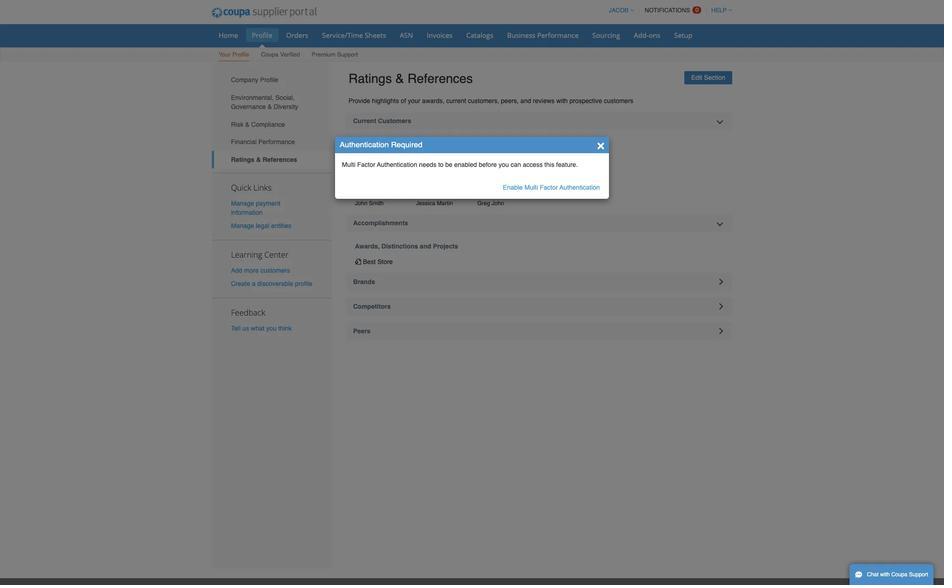 Task type: describe. For each thing, give the bounding box(es) containing it.
chat
[[867, 572, 879, 579]]

coupa verified link
[[261, 49, 300, 61]]

0 horizontal spatial coupa
[[261, 51, 279, 58]]

tell us what you think
[[231, 325, 292, 333]]

authentication required
[[340, 140, 423, 149]]

highlights
[[372, 97, 399, 104]]

catalogs link
[[461, 28, 500, 42]]

sheets
[[365, 31, 386, 40]]

1 horizontal spatial you
[[499, 161, 509, 169]]

1 horizontal spatial multi
[[525, 184, 538, 191]]

legal
[[256, 222, 270, 230]]

accomplishments
[[353, 220, 408, 227]]

greg john
[[478, 200, 504, 207]]

sourcing
[[593, 31, 620, 40]]

provide highlights of your awards, current customers, peers, and reviews with prospective customers
[[349, 97, 634, 104]]

service/time sheets link
[[316, 28, 392, 42]]

3 heading from the top
[[346, 323, 733, 341]]

0 horizontal spatial and
[[420, 243, 431, 250]]

center
[[264, 249, 289, 260]]

risk & compliance
[[231, 121, 285, 128]]

customers,
[[468, 97, 499, 104]]

compliance
[[251, 121, 285, 128]]

coupa inside button
[[892, 572, 908, 579]]

greg
[[478, 200, 490, 207]]

tell
[[231, 325, 241, 333]]

environmental, social, governance & diversity link
[[212, 89, 332, 116]]

jessica
[[416, 200, 436, 207]]

your profile link
[[218, 49, 250, 61]]

financial performance
[[231, 139, 295, 146]]

1 vertical spatial customers
[[355, 140, 389, 148]]

enable multi factor authentication link
[[503, 184, 600, 191]]

smith
[[369, 200, 384, 207]]

of
[[401, 97, 406, 104]]

quick
[[231, 182, 251, 193]]

awards, distinctions and projects
[[355, 243, 458, 250]]

learning
[[231, 249, 262, 260]]

edit section
[[692, 74, 726, 81]]

0 horizontal spatial ratings
[[231, 156, 255, 163]]

required
[[391, 140, 423, 149]]

store
[[378, 259, 393, 266]]

performance for business performance
[[537, 31, 579, 40]]

accomplishments button
[[346, 214, 733, 233]]

chat with coupa support
[[867, 572, 929, 579]]

your
[[219, 51, 231, 58]]

premium
[[312, 51, 336, 58]]

company profile link
[[212, 71, 332, 89]]

add-
[[634, 31, 649, 40]]

enable multi factor authentication
[[503, 184, 600, 191]]

home
[[219, 31, 238, 40]]

multi factor authentication needs to be enabled before you can access this feature.
[[342, 161, 578, 169]]

best
[[363, 259, 376, 266]]

edit
[[692, 74, 703, 81]]

manage payment information
[[231, 200, 281, 216]]

manage legal entities link
[[231, 222, 292, 230]]

greg john image
[[478, 161, 532, 198]]

create a discoverable profile
[[231, 281, 313, 288]]

1 vertical spatial ratings & references
[[231, 156, 297, 163]]

governance
[[231, 103, 266, 111]]

current
[[353, 117, 376, 125]]

a
[[252, 281, 256, 288]]

1 john from the left
[[355, 200, 368, 207]]

jessica martin
[[416, 200, 453, 207]]

0 horizontal spatial with
[[557, 97, 568, 104]]

verified
[[280, 51, 300, 58]]

ratings & references link
[[212, 151, 332, 169]]

1 heading from the top
[[346, 273, 733, 292]]

quick links
[[231, 182, 272, 193]]

2 john from the left
[[492, 200, 504, 207]]

enabled
[[454, 161, 477, 169]]

section
[[704, 74, 726, 81]]

company
[[231, 76, 258, 84]]

environmental,
[[231, 94, 274, 101]]

risk
[[231, 121, 244, 128]]

payment
[[256, 200, 281, 207]]

performance for financial performance
[[258, 139, 295, 146]]

current customers heading
[[346, 112, 733, 130]]

×
[[597, 137, 605, 152]]

business performance
[[507, 31, 579, 40]]

risk & compliance link
[[212, 116, 332, 133]]

add more customers link
[[231, 267, 290, 274]]

discoverable
[[257, 281, 293, 288]]

diversity
[[274, 103, 298, 111]]

john smith
[[355, 200, 384, 207]]

to
[[438, 161, 444, 169]]

catalogs
[[466, 31, 494, 40]]



Task type: locate. For each thing, give the bounding box(es) containing it.
1 vertical spatial support
[[910, 572, 929, 579]]

with right chat
[[881, 572, 890, 579]]

what
[[251, 325, 265, 333]]

customers down of
[[378, 117, 412, 125]]

think
[[278, 325, 292, 333]]

before
[[479, 161, 497, 169]]

0 horizontal spatial references
[[263, 156, 297, 163]]

you left can
[[499, 161, 509, 169]]

coupa supplier portal image
[[205, 1, 323, 24]]

tell us what you think button
[[231, 324, 292, 334]]

business performance link
[[501, 28, 585, 42]]

customers right 'prospective'
[[604, 97, 634, 104]]

1 horizontal spatial performance
[[537, 31, 579, 40]]

1 horizontal spatial and
[[521, 97, 531, 104]]

authentication down current
[[340, 140, 389, 149]]

references down financial performance link
[[263, 156, 297, 163]]

multi right the enable
[[525, 184, 538, 191]]

service/time
[[322, 31, 363, 40]]

ratings & references down the financial performance
[[231, 156, 297, 163]]

profile
[[252, 31, 273, 40], [232, 51, 249, 58], [260, 76, 278, 84]]

0 vertical spatial support
[[337, 51, 358, 58]]

1 vertical spatial manage
[[231, 222, 254, 230]]

manage payment information link
[[231, 200, 281, 216]]

provide
[[349, 97, 370, 104]]

manage for manage payment information
[[231, 200, 254, 207]]

1 vertical spatial factor
[[540, 184, 558, 191]]

coupa verified
[[261, 51, 300, 58]]

0 horizontal spatial support
[[337, 51, 358, 58]]

profile for company profile
[[260, 76, 278, 84]]

0 vertical spatial ratings
[[349, 71, 392, 86]]

best store
[[363, 259, 393, 266]]

coupa left verified
[[261, 51, 279, 58]]

and
[[521, 97, 531, 104], [420, 243, 431, 250]]

performance right the business
[[537, 31, 579, 40]]

& inside environmental, social, governance & diversity
[[268, 103, 272, 111]]

authentication down feature.
[[560, 184, 600, 191]]

0 vertical spatial manage
[[231, 200, 254, 207]]

asn link
[[394, 28, 419, 42]]

performance
[[537, 31, 579, 40], [258, 139, 295, 146]]

2 manage from the top
[[231, 222, 254, 230]]

coupa right chat
[[892, 572, 908, 579]]

authentication
[[340, 140, 389, 149], [377, 161, 417, 169], [560, 184, 600, 191]]

ratings up provide
[[349, 71, 392, 86]]

prospective
[[570, 97, 602, 104]]

&
[[396, 71, 404, 86], [268, 103, 272, 111], [245, 121, 250, 128], [256, 156, 261, 163]]

1 vertical spatial heading
[[346, 298, 733, 316]]

1 horizontal spatial customers
[[604, 97, 634, 104]]

1 manage from the top
[[231, 200, 254, 207]]

be
[[446, 161, 453, 169]]

1 horizontal spatial ratings & references
[[349, 71, 473, 86]]

ratings down 'financial'
[[231, 156, 255, 163]]

2 vertical spatial authentication
[[560, 184, 600, 191]]

manage for manage legal entities
[[231, 222, 254, 230]]

0 horizontal spatial factor
[[357, 161, 375, 169]]

0 vertical spatial you
[[499, 161, 509, 169]]

financial
[[231, 139, 257, 146]]

2 vertical spatial heading
[[346, 323, 733, 341]]

john left smith on the left top of page
[[355, 200, 368, 207]]

add more customers
[[231, 267, 290, 274]]

premium support
[[312, 51, 358, 58]]

chat with coupa support button
[[850, 565, 934, 586]]

financial performance link
[[212, 133, 332, 151]]

0 vertical spatial multi
[[342, 161, 356, 169]]

ons
[[649, 31, 661, 40]]

profile for your profile
[[232, 51, 249, 58]]

& right risk
[[245, 121, 250, 128]]

& down the financial performance
[[256, 156, 261, 163]]

authentication down 'required'
[[377, 161, 417, 169]]

1 vertical spatial with
[[881, 572, 890, 579]]

0 vertical spatial with
[[557, 97, 568, 104]]

entities
[[271, 222, 292, 230]]

and right peers,
[[521, 97, 531, 104]]

& up of
[[396, 71, 404, 86]]

distinctions
[[382, 243, 418, 250]]

& left diversity
[[268, 103, 272, 111]]

performance inside financial performance link
[[258, 139, 295, 146]]

accomplishments heading
[[346, 214, 733, 233]]

performance down risk & compliance link
[[258, 139, 295, 146]]

sourcing link
[[587, 28, 626, 42]]

1 vertical spatial multi
[[525, 184, 538, 191]]

1 vertical spatial you
[[266, 325, 277, 333]]

1 vertical spatial references
[[263, 156, 297, 163]]

manage inside manage payment information
[[231, 200, 254, 207]]

ratings
[[349, 71, 392, 86], [231, 156, 255, 163]]

you right what
[[266, 325, 277, 333]]

0 vertical spatial customers
[[604, 97, 634, 104]]

you inside tell us what you think button
[[266, 325, 277, 333]]

with
[[557, 97, 568, 104], [881, 572, 890, 579]]

factor down this
[[540, 184, 558, 191]]

references inside ratings & references link
[[263, 156, 297, 163]]

john smith image
[[355, 161, 410, 198]]

access
[[523, 161, 543, 169]]

service/time sheets
[[322, 31, 386, 40]]

1 vertical spatial coupa
[[892, 572, 908, 579]]

needs
[[419, 161, 437, 169]]

ratings & references up your
[[349, 71, 473, 86]]

create
[[231, 281, 250, 288]]

customers down current
[[355, 140, 389, 148]]

projects
[[433, 243, 458, 250]]

0 horizontal spatial performance
[[258, 139, 295, 146]]

support inside chat with coupa support button
[[910, 572, 929, 579]]

feedback
[[231, 308, 265, 318]]

learning center
[[231, 249, 289, 260]]

1 horizontal spatial coupa
[[892, 572, 908, 579]]

setup
[[674, 31, 693, 40]]

1 vertical spatial profile
[[232, 51, 249, 58]]

profile right your
[[232, 51, 249, 58]]

0 vertical spatial factor
[[357, 161, 375, 169]]

edit section link
[[685, 71, 733, 84]]

orders
[[286, 31, 309, 40]]

profile
[[295, 281, 313, 288]]

heading
[[346, 273, 733, 292], [346, 298, 733, 316], [346, 323, 733, 341]]

profile down the coupa supplier portal image
[[252, 31, 273, 40]]

performance inside business performance link
[[537, 31, 579, 40]]

can
[[511, 161, 521, 169]]

1 vertical spatial customers
[[261, 267, 290, 274]]

us
[[242, 325, 249, 333]]

0 horizontal spatial you
[[266, 325, 277, 333]]

0 vertical spatial ratings & references
[[349, 71, 473, 86]]

1 horizontal spatial factor
[[540, 184, 558, 191]]

0 vertical spatial references
[[408, 71, 473, 86]]

environmental, social, governance & diversity
[[231, 94, 298, 111]]

john
[[355, 200, 368, 207], [492, 200, 504, 207]]

0 horizontal spatial multi
[[342, 161, 356, 169]]

with inside button
[[881, 572, 890, 579]]

1 horizontal spatial references
[[408, 71, 473, 86]]

0 vertical spatial profile
[[252, 31, 273, 40]]

0 vertical spatial customers
[[378, 117, 412, 125]]

invoices
[[427, 31, 453, 40]]

0 vertical spatial authentication
[[340, 140, 389, 149]]

with right the reviews
[[557, 97, 568, 104]]

customers up discoverable
[[261, 267, 290, 274]]

more
[[244, 267, 259, 274]]

customers inside dropdown button
[[378, 117, 412, 125]]

and left projects
[[420, 243, 431, 250]]

0 vertical spatial performance
[[537, 31, 579, 40]]

manage up information
[[231, 200, 254, 207]]

business
[[507, 31, 536, 40]]

1 vertical spatial ratings
[[231, 156, 255, 163]]

manage down information
[[231, 222, 254, 230]]

asn
[[400, 31, 413, 40]]

martin
[[437, 200, 453, 207]]

1 horizontal spatial ratings
[[349, 71, 392, 86]]

1 horizontal spatial john
[[492, 200, 504, 207]]

add-ons
[[634, 31, 661, 40]]

multi down authentication required
[[342, 161, 356, 169]]

social,
[[276, 94, 295, 101]]

feature.
[[556, 161, 578, 169]]

manage legal entities
[[231, 222, 292, 230]]

1 vertical spatial performance
[[258, 139, 295, 146]]

0 horizontal spatial ratings & references
[[231, 156, 297, 163]]

coupa
[[261, 51, 279, 58], [892, 572, 908, 579]]

support inside the premium support link
[[337, 51, 358, 58]]

profile up environmental, social, governance & diversity link at top left
[[260, 76, 278, 84]]

invoices link
[[421, 28, 459, 42]]

this
[[545, 161, 555, 169]]

1 vertical spatial authentication
[[377, 161, 417, 169]]

0 horizontal spatial customers
[[261, 267, 290, 274]]

1 horizontal spatial with
[[881, 572, 890, 579]]

2 heading from the top
[[346, 298, 733, 316]]

× button
[[597, 137, 605, 152]]

factor down authentication required
[[357, 161, 375, 169]]

awards,
[[422, 97, 445, 104]]

0 vertical spatial heading
[[346, 273, 733, 292]]

your
[[408, 97, 421, 104]]

0 vertical spatial coupa
[[261, 51, 279, 58]]

references up the awards,
[[408, 71, 473, 86]]

add-ons link
[[628, 28, 667, 42]]

support
[[337, 51, 358, 58], [910, 572, 929, 579]]

jessica martin image
[[416, 161, 471, 198]]

1 vertical spatial and
[[420, 243, 431, 250]]

0 horizontal spatial john
[[355, 200, 368, 207]]

john right the greg
[[492, 200, 504, 207]]

1 horizontal spatial support
[[910, 572, 929, 579]]

current customers
[[353, 117, 412, 125]]

0 vertical spatial and
[[521, 97, 531, 104]]

2 vertical spatial profile
[[260, 76, 278, 84]]



Task type: vqa. For each thing, say whether or not it's contained in the screenshot.
Navigation
no



